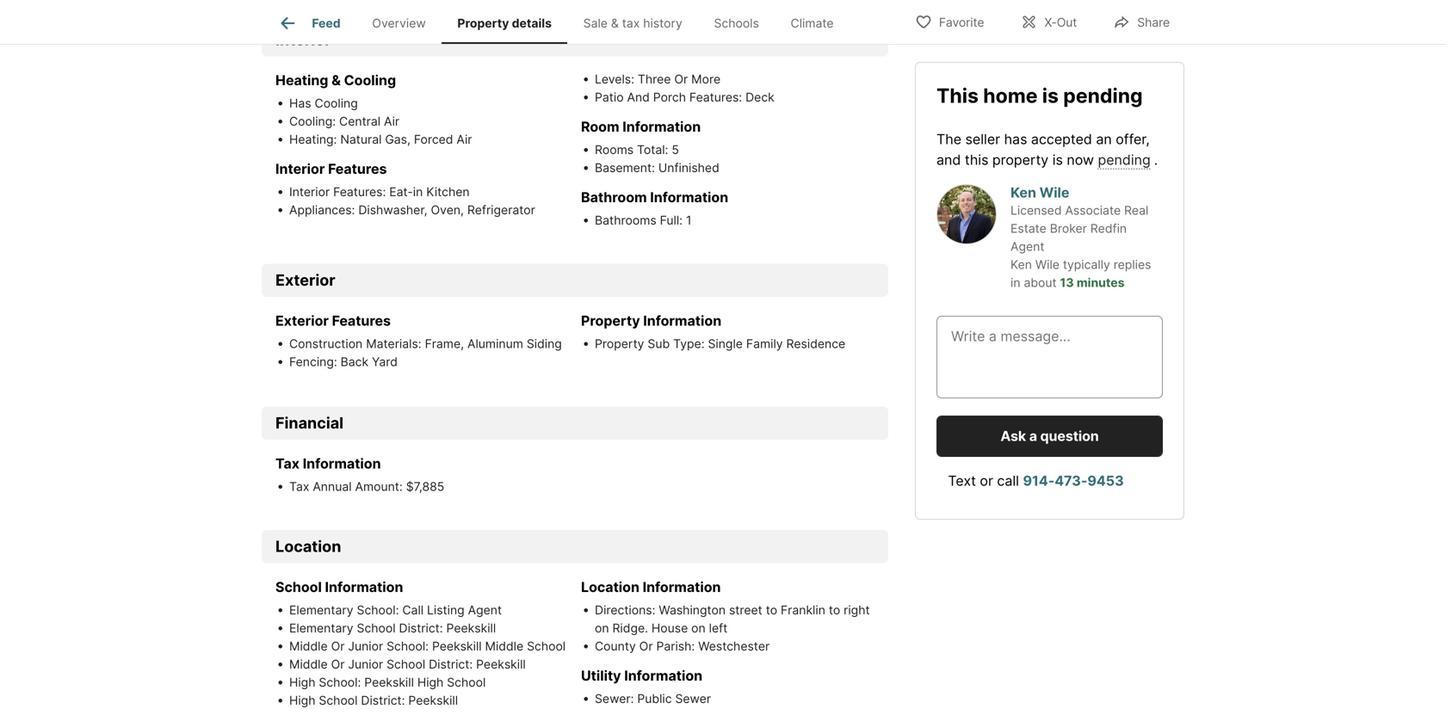 Task type: locate. For each thing, give the bounding box(es) containing it.
call
[[402, 603, 424, 618]]

0 vertical spatial interior
[[276, 30, 331, 49]]

0 vertical spatial ken
[[1011, 184, 1037, 201]]

seller
[[966, 131, 1001, 147]]

1 vertical spatial interior
[[276, 160, 325, 177]]

tax information tax annual amount: $7,885
[[276, 455, 445, 494]]

overview tab
[[356, 3, 442, 44]]

interior for interior features interior features: eat-in kitchen appliances: dishwasher, oven, refrigerator
[[276, 160, 325, 177]]

1 horizontal spatial location
[[581, 579, 640, 596]]

siding
[[527, 337, 562, 351]]

0 vertical spatial property
[[458, 16, 509, 30]]

0 horizontal spatial on
[[595, 621, 609, 636]]

0 horizontal spatial to
[[766, 603, 778, 618]]

.
[[1155, 151, 1158, 168]]

air up gas,
[[384, 114, 400, 129]]

location for location
[[276, 537, 341, 556]]

1 vertical spatial features
[[332, 312, 391, 329]]

financial
[[276, 414, 344, 433]]

1 vertical spatial &
[[332, 72, 341, 88]]

0 horizontal spatial &
[[332, 72, 341, 88]]

yard
[[372, 355, 398, 369]]

0 vertical spatial elementary
[[289, 603, 354, 618]]

wile up "licensed"
[[1040, 184, 1070, 201]]

wile inside ken wile typically replies in about
[[1036, 257, 1060, 272]]

1 horizontal spatial features:
[[690, 90, 742, 104]]

1 vertical spatial exterior
[[276, 312, 329, 329]]

climate tab
[[775, 3, 850, 44]]

1 ken from the top
[[1011, 184, 1037, 201]]

an
[[1097, 131, 1112, 147]]

feed link
[[278, 13, 341, 34]]

location for location information
[[581, 579, 640, 596]]

wile inside ken wile licensed associate real estate broker redfin agent
[[1040, 184, 1070, 201]]

& right heating
[[332, 72, 341, 88]]

1 horizontal spatial to
[[829, 603, 841, 618]]

information up washington
[[643, 579, 721, 596]]

wile up about
[[1036, 257, 1060, 272]]

licensed associate real estate broker redfin agentken wile image
[[937, 184, 997, 244]]

0 horizontal spatial air
[[384, 114, 400, 129]]

total:
[[637, 142, 669, 157]]

features:
[[690, 90, 742, 104], [333, 185, 386, 199]]

schools tab
[[699, 3, 775, 44]]

room
[[581, 118, 620, 135]]

information inside utility information sewer: public sewer
[[625, 668, 703, 684]]

1 vertical spatial school:
[[387, 639, 429, 654]]

property inside tab
[[458, 16, 509, 30]]

pending .
[[1098, 151, 1158, 168]]

features: down more on the top left of page
[[690, 90, 742, 104]]

pending down the offer,
[[1098, 151, 1151, 168]]

wile for ken wile typically replies in about
[[1036, 257, 1060, 272]]

information inside room information rooms total: 5 basement: unfinished
[[623, 118, 701, 135]]

this
[[965, 151, 989, 168]]

property information property sub type: single family residence
[[581, 312, 846, 351]]

1 horizontal spatial in
[[1011, 275, 1021, 290]]

air right forced
[[457, 132, 472, 147]]

& inside tab
[[611, 16, 619, 30]]

the
[[937, 131, 962, 147]]

0 vertical spatial features
[[328, 160, 387, 177]]

1 vertical spatial air
[[457, 132, 472, 147]]

call
[[998, 473, 1020, 489]]

0 vertical spatial location
[[276, 537, 341, 556]]

cooling
[[344, 72, 396, 88], [315, 96, 358, 110]]

1 horizontal spatial on
[[692, 621, 706, 636]]

tax left annual
[[289, 479, 310, 494]]

or inside levels: three or more patio and porch features: deck
[[675, 72, 688, 86]]

1 vertical spatial wile
[[1036, 257, 1060, 272]]

1 horizontal spatial agent
[[1011, 239, 1045, 254]]

0 vertical spatial junior
[[348, 639, 383, 654]]

tab list
[[262, 0, 864, 44]]

tax
[[276, 455, 300, 472], [289, 479, 310, 494]]

2 ken from the top
[[1011, 257, 1032, 272]]

information for property
[[644, 312, 722, 329]]

Write a message... text field
[[952, 326, 1149, 388]]

interior
[[276, 30, 331, 49], [276, 160, 325, 177], [289, 185, 330, 199]]

share button
[[1099, 4, 1185, 39]]

dishwasher,
[[359, 203, 428, 217]]

& inside heating & cooling has cooling cooling: central air heating: natural gas, forced air
[[332, 72, 341, 88]]

1 vertical spatial property
[[581, 312, 640, 329]]

interior features interior features: eat-in kitchen appliances: dishwasher, oven, refrigerator
[[276, 160, 536, 217]]

location down annual
[[276, 537, 341, 556]]

central
[[339, 114, 381, 129]]

bathroom
[[581, 189, 647, 206]]

deck
[[746, 90, 775, 104]]

peekskill
[[447, 621, 496, 636], [432, 639, 482, 654], [476, 657, 526, 672], [365, 675, 414, 690], [409, 693, 458, 708]]

1 horizontal spatial &
[[611, 16, 619, 30]]

is down accepted
[[1053, 151, 1063, 168]]

rooms
[[595, 142, 634, 157]]

features down natural
[[328, 160, 387, 177]]

ken inside ken wile typically replies in about
[[1011, 257, 1032, 272]]

porch
[[653, 90, 686, 104]]

pending
[[1064, 84, 1143, 108], [1098, 151, 1151, 168]]

location
[[276, 537, 341, 556], [581, 579, 640, 596]]

features: up dishwasher,
[[333, 185, 386, 199]]

agent down estate
[[1011, 239, 1045, 254]]

ken for ken wile licensed associate real estate broker redfin agent
[[1011, 184, 1037, 201]]

room information rooms total: 5 basement: unfinished
[[581, 118, 720, 175]]

features for interior features
[[328, 160, 387, 177]]

ken
[[1011, 184, 1037, 201], [1011, 257, 1032, 272]]

pending link
[[1098, 151, 1151, 168]]

materials:
[[366, 337, 422, 351]]

ken inside ken wile licensed associate real estate broker redfin agent
[[1011, 184, 1037, 201]]

0 horizontal spatial features:
[[333, 185, 386, 199]]

information up 1
[[650, 189, 729, 206]]

house
[[652, 621, 688, 636]]

ken up about
[[1011, 257, 1032, 272]]

2 junior from the top
[[348, 657, 383, 672]]

in left about
[[1011, 275, 1021, 290]]

on down washington
[[692, 621, 706, 636]]

pending up an
[[1064, 84, 1143, 108]]

information up public
[[625, 668, 703, 684]]

ken for ken wile typically replies in about
[[1011, 257, 1032, 272]]

features inside interior features interior features: eat-in kitchen appliances: dishwasher, oven, refrigerator
[[328, 160, 387, 177]]

ken wile typically replies in about
[[1011, 257, 1152, 290]]

& left tax
[[611, 16, 619, 30]]

information up the total:
[[623, 118, 701, 135]]

1 vertical spatial location
[[581, 579, 640, 596]]

0 vertical spatial exterior
[[276, 271, 336, 290]]

in left kitchen
[[413, 185, 423, 199]]

0 horizontal spatial in
[[413, 185, 423, 199]]

1 vertical spatial in
[[1011, 275, 1021, 290]]

county or parish: westchester
[[595, 639, 770, 654]]

1 vertical spatial features:
[[333, 185, 386, 199]]

1 exterior from the top
[[276, 271, 336, 290]]

property
[[458, 16, 509, 30], [581, 312, 640, 329], [595, 337, 645, 351]]

location up directions:
[[581, 579, 640, 596]]

on
[[595, 621, 609, 636], [692, 621, 706, 636]]

on up county
[[595, 621, 609, 636]]

1 vertical spatial is
[[1053, 151, 1063, 168]]

washington street to franklin to right on ridge. house on left
[[595, 603, 870, 636]]

agent inside ken wile licensed associate real estate broker redfin agent
[[1011, 239, 1045, 254]]

information inside bathroom information bathrooms full: 1
[[650, 189, 729, 206]]

1 vertical spatial agent
[[468, 603, 502, 618]]

interior up heating
[[276, 30, 331, 49]]

0 horizontal spatial agent
[[468, 603, 502, 618]]

this
[[937, 84, 979, 108]]

school:
[[357, 603, 399, 618], [387, 639, 429, 654], [319, 675, 361, 690]]

home
[[984, 84, 1038, 108]]

information up annual
[[303, 455, 381, 472]]

2 exterior from the top
[[276, 312, 329, 329]]

interior up the 'appliances:'
[[289, 185, 330, 199]]

1 vertical spatial ken
[[1011, 257, 1032, 272]]

2 on from the left
[[692, 621, 706, 636]]

information inside the 'school information elementary school: call listing agent elementary school district: peekskill middle or junior school: peekskill middle school middle or junior school district: peekskill high school: peekskill high school high school district: peekskill'
[[325, 579, 403, 596]]

& for sale
[[611, 16, 619, 30]]

0 vertical spatial &
[[611, 16, 619, 30]]

fencing:
[[289, 355, 337, 369]]

the seller has accepted an offer, and this property is now
[[937, 131, 1150, 168]]

0 vertical spatial agent
[[1011, 239, 1045, 254]]

broker
[[1050, 221, 1088, 236]]

5
[[672, 142, 679, 157]]

0 vertical spatial air
[[384, 114, 400, 129]]

1 to from the left
[[766, 603, 778, 618]]

information inside tax information tax annual amount: $7,885
[[303, 455, 381, 472]]

high
[[289, 675, 316, 690], [418, 675, 444, 690], [289, 693, 316, 708]]

features up materials:
[[332, 312, 391, 329]]

oven,
[[431, 203, 464, 217]]

appliances:
[[289, 203, 355, 217]]

& for heating
[[332, 72, 341, 88]]

1 vertical spatial junior
[[348, 657, 383, 672]]

feed
[[312, 16, 341, 30]]

0 vertical spatial features:
[[690, 90, 742, 104]]

question
[[1041, 428, 1099, 445]]

now
[[1067, 151, 1095, 168]]

&
[[611, 16, 619, 30], [332, 72, 341, 88]]

school
[[276, 579, 322, 596], [357, 621, 396, 636], [527, 639, 566, 654], [387, 657, 426, 672], [447, 675, 486, 690], [319, 693, 358, 708]]

0 vertical spatial cooling
[[344, 72, 396, 88]]

utility
[[581, 668, 621, 684]]

information for tax
[[303, 455, 381, 472]]

information up the type:
[[644, 312, 722, 329]]

to right street
[[766, 603, 778, 618]]

cooling:
[[289, 114, 336, 129]]

school information elementary school: call listing agent elementary school district: peekskill middle or junior school: peekskill middle school middle or junior school district: peekskill high school: peekskill high school high school district: peekskill
[[276, 579, 566, 708]]

tab list containing feed
[[262, 0, 864, 44]]

2 to from the left
[[829, 603, 841, 618]]

agent right listing
[[468, 603, 502, 618]]

473-
[[1055, 473, 1088, 489]]

estate
[[1011, 221, 1047, 236]]

in
[[413, 185, 423, 199], [1011, 275, 1021, 290]]

overview
[[372, 16, 426, 30]]

to left right
[[829, 603, 841, 618]]

interior down heating:
[[276, 160, 325, 177]]

share
[[1138, 15, 1170, 30]]

wile for ken wile licensed associate real estate broker redfin agent
[[1040, 184, 1070, 201]]

is right home
[[1043, 84, 1059, 108]]

left
[[709, 621, 728, 636]]

1 on from the left
[[595, 621, 609, 636]]

single
[[708, 337, 743, 351]]

tax down financial
[[276, 455, 300, 472]]

0 vertical spatial wile
[[1040, 184, 1070, 201]]

0 vertical spatial in
[[413, 185, 423, 199]]

exterior inside exterior features construction materials: frame, aluminum siding fencing: back yard
[[276, 312, 329, 329]]

1 vertical spatial pending
[[1098, 151, 1151, 168]]

information up call
[[325, 579, 403, 596]]

eat-
[[389, 185, 413, 199]]

information for room
[[623, 118, 701, 135]]

ken up "licensed"
[[1011, 184, 1037, 201]]

washington
[[659, 603, 726, 618]]

district:
[[399, 621, 443, 636], [429, 657, 473, 672], [361, 693, 405, 708]]

information inside property information property sub type: single family residence
[[644, 312, 722, 329]]

0 vertical spatial is
[[1043, 84, 1059, 108]]

0 horizontal spatial location
[[276, 537, 341, 556]]

1 vertical spatial elementary
[[289, 621, 354, 636]]

features inside exterior features construction materials: frame, aluminum siding fencing: back yard
[[332, 312, 391, 329]]

amount:
[[355, 479, 403, 494]]



Task type: vqa. For each thing, say whether or not it's contained in the screenshot.
the topmost School:
yes



Task type: describe. For each thing, give the bounding box(es) containing it.
ken wile licensed associate real estate broker redfin agent
[[1011, 184, 1149, 254]]

property details
[[458, 16, 552, 30]]

details
[[512, 16, 552, 30]]

licensed
[[1011, 203, 1062, 218]]

has
[[1005, 131, 1028, 147]]

2 vertical spatial property
[[595, 337, 645, 351]]

location information
[[581, 579, 721, 596]]

13
[[1061, 275, 1074, 290]]

1 horizontal spatial air
[[457, 132, 472, 147]]

1 vertical spatial district:
[[429, 657, 473, 672]]

tax
[[622, 16, 640, 30]]

construction
[[289, 337, 363, 351]]

sale
[[584, 16, 608, 30]]

ask a question
[[1001, 428, 1099, 445]]

gas,
[[385, 132, 411, 147]]

interior for interior
[[276, 30, 331, 49]]

ask a question button
[[937, 416, 1163, 457]]

0 vertical spatial tax
[[276, 455, 300, 472]]

0 vertical spatial district:
[[399, 621, 443, 636]]

replies
[[1114, 257, 1152, 272]]

schools
[[714, 16, 759, 30]]

levels:
[[595, 72, 635, 86]]

aluminum
[[468, 337, 523, 351]]

is inside the seller has accepted an offer, and this property is now
[[1053, 151, 1063, 168]]

redfin
[[1091, 221, 1127, 236]]

property for details
[[458, 16, 509, 30]]

heating
[[276, 72, 328, 88]]

information for bathroom
[[650, 189, 729, 206]]

0 vertical spatial pending
[[1064, 84, 1143, 108]]

back
[[341, 355, 369, 369]]

1 elementary from the top
[[289, 603, 354, 618]]

exterior for exterior features construction materials: frame, aluminum siding fencing: back yard
[[276, 312, 329, 329]]

information for utility
[[625, 668, 703, 684]]

refrigerator
[[468, 203, 536, 217]]

associate
[[1066, 203, 1121, 218]]

out
[[1057, 15, 1078, 30]]

information for school
[[325, 579, 403, 596]]

frame,
[[425, 337, 464, 351]]

13 minutes
[[1061, 275, 1125, 290]]

residence
[[787, 337, 846, 351]]

0 vertical spatial school:
[[357, 603, 399, 618]]

text
[[948, 473, 977, 489]]

agent inside the 'school information elementary school: call listing agent elementary school district: peekskill middle or junior school: peekskill middle school middle or junior school district: peekskill high school: peekskill high school high school district: peekskill'
[[468, 603, 502, 618]]

public
[[638, 692, 672, 706]]

exterior for exterior
[[276, 271, 336, 290]]

2 elementary from the top
[[289, 621, 354, 636]]

features: inside levels: three or more patio and porch features: deck
[[690, 90, 742, 104]]

sale & tax history
[[584, 16, 683, 30]]

typically
[[1063, 257, 1111, 272]]

$7,885
[[406, 479, 445, 494]]

information for location
[[643, 579, 721, 596]]

full:
[[660, 213, 683, 228]]

this home is pending
[[937, 84, 1143, 108]]

1 junior from the top
[[348, 639, 383, 654]]

levels: three or more patio and porch features: deck
[[595, 72, 775, 104]]

family
[[747, 337, 783, 351]]

sub
[[648, 337, 670, 351]]

property
[[993, 151, 1049, 168]]

sewer
[[676, 692, 711, 706]]

directions:
[[595, 603, 659, 618]]

property details tab
[[442, 3, 568, 44]]

unfinished
[[659, 160, 720, 175]]

1 vertical spatial cooling
[[315, 96, 358, 110]]

features: inside interior features interior features: eat-in kitchen appliances: dishwasher, oven, refrigerator
[[333, 185, 386, 199]]

sewer:
[[595, 692, 634, 706]]

bathroom information bathrooms full: 1
[[581, 189, 729, 228]]

heating:
[[289, 132, 337, 147]]

sale & tax history tab
[[568, 3, 699, 44]]

1 vertical spatial tax
[[289, 479, 310, 494]]

9453
[[1088, 473, 1124, 489]]

right
[[844, 603, 870, 618]]

natural
[[340, 132, 382, 147]]

2 vertical spatial interior
[[289, 185, 330, 199]]

in inside interior features interior features: eat-in kitchen appliances: dishwasher, oven, refrigerator
[[413, 185, 423, 199]]

property for information
[[581, 312, 640, 329]]

basement:
[[595, 160, 655, 175]]

features for exterior features
[[332, 312, 391, 329]]

914-473-9453 link
[[1023, 473, 1124, 489]]

bathrooms
[[595, 213, 657, 228]]

heating & cooling has cooling cooling: central air heating: natural gas, forced air
[[276, 72, 472, 147]]

offer,
[[1116, 131, 1150, 147]]

or
[[980, 473, 994, 489]]

1
[[686, 213, 692, 228]]

ask
[[1001, 428, 1027, 445]]

x-
[[1045, 15, 1057, 30]]

accepted
[[1032, 131, 1093, 147]]

type:
[[674, 337, 705, 351]]

about
[[1024, 275, 1057, 290]]

real
[[1125, 203, 1149, 218]]

x-out
[[1045, 15, 1078, 30]]

exterior features construction materials: frame, aluminum siding fencing: back yard
[[276, 312, 562, 369]]

and
[[937, 151, 961, 168]]

favorite button
[[901, 4, 999, 39]]

2 vertical spatial school:
[[319, 675, 361, 690]]

three
[[638, 72, 671, 86]]

text or call 914-473-9453
[[948, 473, 1124, 489]]

in inside ken wile typically replies in about
[[1011, 275, 1021, 290]]

2 vertical spatial district:
[[361, 693, 405, 708]]

county
[[595, 639, 636, 654]]

listing
[[427, 603, 465, 618]]



